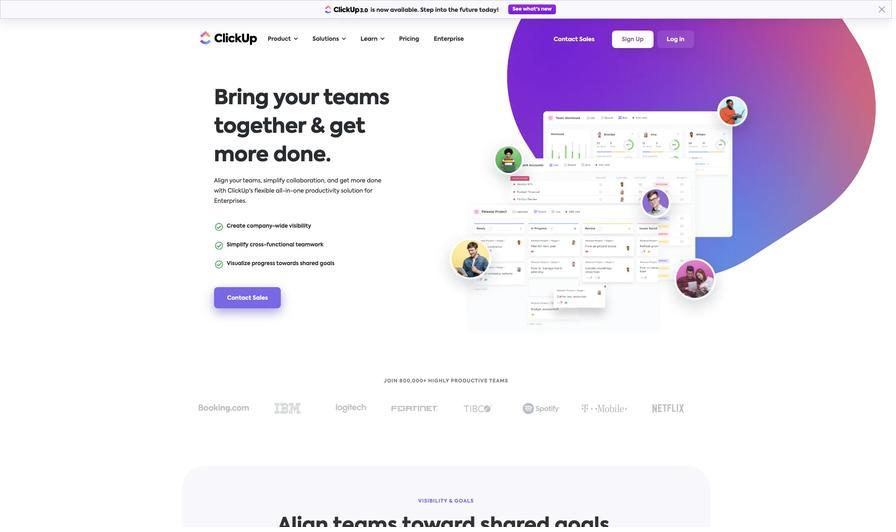 Task type: describe. For each thing, give the bounding box(es) containing it.
get inside 'bring your teams together & get more done.'
[[330, 117, 365, 137]]

ibm logo image
[[275, 403, 300, 414]]

goals
[[320, 261, 335, 266]]

sales for contact sales button to the right
[[580, 36, 595, 42]]

netflix logo image
[[653, 404, 685, 413]]

visibility & goals
[[419, 499, 474, 504]]

simplify
[[264, 178, 285, 184]]

step
[[421, 7, 434, 13]]

is now available. step into the future today!
[[371, 7, 499, 13]]

0 horizontal spatial contact
[[227, 295, 251, 301]]

& inside 'bring your teams together & get more done.'
[[311, 117, 325, 137]]

teams
[[490, 379, 509, 384]]

company-
[[247, 224, 275, 229]]

functional
[[267, 242, 295, 248]]

visibility
[[289, 224, 311, 229]]

tibco logo image
[[464, 404, 493, 412]]

cross-
[[250, 242, 267, 248]]

align your teams, simplify collaboration, and get more done with clickup's flexible all-in-one productivity solution for enterprises.
[[214, 178, 382, 204]]

visualize progress towards shared goals
[[227, 261, 335, 266]]

visualize
[[227, 261, 251, 266]]

all-
[[276, 188, 286, 194]]

see what's new link
[[509, 4, 556, 14]]

create
[[227, 224, 246, 229]]

new
[[542, 7, 552, 12]]

solution
[[341, 188, 363, 194]]

in-
[[286, 188, 294, 194]]

your for align
[[230, 178, 242, 184]]

teams,
[[243, 178, 262, 184]]

sign up button
[[613, 31, 654, 48]]

close button image
[[879, 6, 886, 13]]

learn
[[361, 36, 378, 42]]

pricing
[[399, 36, 420, 42]]

join
[[384, 379, 398, 384]]

one
[[294, 188, 304, 194]]

log in link
[[658, 31, 695, 48]]

more inside 'bring your teams together & get more done.'
[[214, 145, 269, 166]]

teams
[[324, 88, 390, 109]]

goals
[[455, 499, 474, 504]]

productivity
[[306, 188, 340, 194]]

pricing link
[[395, 31, 424, 48]]

bring your teams together & get more done.
[[214, 88, 390, 166]]

1 horizontal spatial contact sales button
[[550, 32, 599, 46]]

visibility
[[419, 499, 448, 504]]

done.
[[274, 145, 331, 166]]

enterprises.
[[214, 198, 247, 204]]

future
[[460, 7, 478, 13]]

now
[[377, 7, 389, 13]]

align
[[214, 178, 228, 184]]

sales for bottom contact sales button
[[253, 295, 268, 301]]

clickup enterprise image
[[433, 84, 766, 336]]

collaboration,
[[287, 178, 326, 184]]

see what's new
[[513, 7, 552, 12]]

for
[[365, 188, 373, 194]]

teamwork
[[296, 242, 324, 248]]

with
[[214, 188, 226, 194]]



Task type: locate. For each thing, give the bounding box(es) containing it.
0 vertical spatial your
[[273, 88, 319, 109]]

join 800,000+ highly productive teams
[[384, 379, 509, 384]]

available.
[[391, 7, 419, 13]]

product
[[268, 36, 291, 42]]

bring
[[214, 88, 269, 109]]

get down the teams
[[330, 117, 365, 137]]

1 horizontal spatial &
[[449, 499, 453, 504]]

1 vertical spatial contact
[[227, 295, 251, 301]]

1 vertical spatial get
[[340, 178, 350, 184]]

fortinet logo image
[[391, 406, 438, 411]]

0 horizontal spatial more
[[214, 145, 269, 166]]

contact sales for contact sales button to the right
[[554, 36, 595, 42]]

0 vertical spatial sales
[[580, 36, 595, 42]]

0 vertical spatial contact sales button
[[550, 32, 599, 46]]

booking-dot-com logo image
[[199, 404, 249, 413]]

1 vertical spatial more
[[351, 178, 366, 184]]

1 horizontal spatial contact
[[554, 36, 578, 42]]

1 vertical spatial &
[[449, 499, 453, 504]]

create company-wide visibility
[[227, 224, 311, 229]]

0 horizontal spatial &
[[311, 117, 325, 137]]

productive
[[451, 379, 488, 384]]

list
[[214, 219, 393, 275]]

in
[[680, 37, 685, 42]]

up
[[636, 37, 644, 42]]

list containing create company-wide visibility
[[214, 219, 393, 275]]

0 horizontal spatial contact sales button
[[214, 287, 281, 308]]

0 horizontal spatial sales
[[253, 295, 268, 301]]

& up the done.
[[311, 117, 325, 137]]

log in
[[667, 37, 685, 42]]

enterprise
[[434, 36, 464, 42]]

1 horizontal spatial your
[[273, 88, 319, 109]]

your inside 'bring your teams together & get more done.'
[[273, 88, 319, 109]]

0 vertical spatial get
[[330, 117, 365, 137]]

your for bring
[[273, 88, 319, 109]]

simplify
[[227, 242, 249, 248]]

1 vertical spatial your
[[230, 178, 242, 184]]

solutions
[[313, 36, 339, 42]]

more up solution
[[351, 178, 366, 184]]

what's
[[523, 7, 540, 12]]

sign
[[622, 37, 635, 42]]

1 horizontal spatial contact sales
[[554, 36, 595, 42]]

& left goals at right
[[449, 499, 453, 504]]

enterprise link
[[430, 31, 468, 48]]

into
[[436, 7, 447, 13]]

your inside align your teams, simplify collaboration, and get more done with clickup's flexible all-in-one productivity solution for enterprises.
[[230, 178, 242, 184]]

get inside align your teams, simplify collaboration, and get more done with clickup's flexible all-in-one productivity solution for enterprises.
[[340, 178, 350, 184]]

1 horizontal spatial more
[[351, 178, 366, 184]]

shared
[[300, 261, 319, 266]]

contact sales
[[554, 36, 595, 42], [227, 295, 268, 301]]

your
[[273, 88, 319, 109], [230, 178, 242, 184]]

1 horizontal spatial sales
[[580, 36, 595, 42]]

product button
[[264, 31, 302, 48]]

spotify logo image
[[523, 403, 561, 414]]

1 vertical spatial sales
[[253, 295, 268, 301]]

clickup image
[[198, 30, 257, 45]]

is
[[371, 7, 375, 13]]

highly
[[429, 379, 450, 384]]

together
[[214, 117, 306, 137]]

contact sales for bottom contact sales button
[[227, 295, 268, 301]]

more inside align your teams, simplify collaboration, and get more done with clickup's flexible all-in-one productivity solution for enterprises.
[[351, 178, 366, 184]]

sales
[[580, 36, 595, 42], [253, 295, 268, 301]]

get
[[330, 117, 365, 137], [340, 178, 350, 184]]

see
[[513, 7, 522, 12]]

logitech logo image
[[336, 404, 366, 413]]

contact sales button
[[550, 32, 599, 46], [214, 287, 281, 308]]

more
[[214, 145, 269, 166], [351, 178, 366, 184]]

solutions button
[[309, 31, 350, 48]]

sign up
[[622, 37, 644, 42]]

contact
[[554, 36, 578, 42], [227, 295, 251, 301]]

and
[[327, 178, 339, 184]]

towards
[[277, 261, 299, 266]]

clickup 3.0 image
[[325, 5, 369, 14]]

t-mobile logo image
[[581, 402, 630, 415]]

log
[[667, 37, 679, 42]]

0 vertical spatial &
[[311, 117, 325, 137]]

flexible
[[255, 188, 275, 194]]

done
[[367, 178, 382, 184]]

clickup's
[[228, 188, 253, 194]]

progress
[[252, 261, 275, 266]]

wide
[[275, 224, 288, 229]]

0 vertical spatial contact sales
[[554, 36, 595, 42]]

0 horizontal spatial contact sales
[[227, 295, 268, 301]]

&
[[311, 117, 325, 137], [449, 499, 453, 504]]

learn button
[[357, 31, 389, 48]]

more up teams, in the top of the page
[[214, 145, 269, 166]]

0 vertical spatial contact
[[554, 36, 578, 42]]

simplify cross-functional teamwork
[[227, 242, 324, 248]]

get right and
[[340, 178, 350, 184]]

0 vertical spatial more
[[214, 145, 269, 166]]

0 horizontal spatial your
[[230, 178, 242, 184]]

1 vertical spatial contact sales button
[[214, 287, 281, 308]]

today!
[[480, 7, 499, 13]]

800,000+
[[400, 379, 427, 384]]

the
[[449, 7, 459, 13]]

1 vertical spatial contact sales
[[227, 295, 268, 301]]



Task type: vqa. For each thing, say whether or not it's contained in the screenshot.
together
yes



